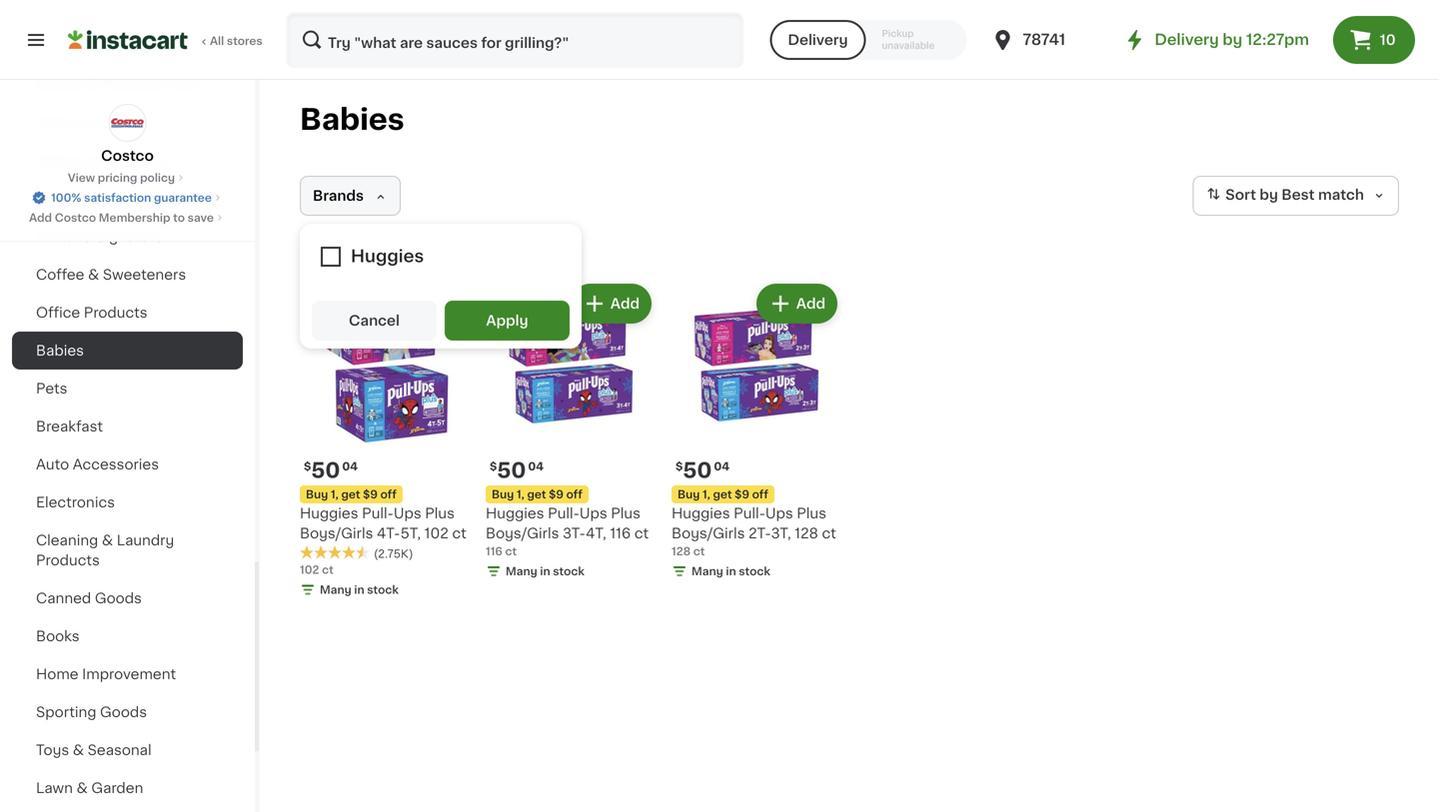 Task type: vqa. For each thing, say whether or not it's contained in the screenshot.
Safeway
no



Task type: describe. For each thing, give the bounding box(es) containing it.
many for huggies pull-ups plus boys/girls 3t-4t, 116 ct
[[506, 566, 537, 577]]

get for huggies pull-ups plus boys/girls 2t-3t, 128 ct
[[713, 489, 732, 500]]

home
[[36, 668, 79, 682]]

kirkland
[[36, 230, 93, 244]]

home improvement
[[36, 668, 176, 682]]

get for huggies pull-ups plus boys/girls 3t-4t, 116 ct
[[527, 489, 546, 500]]

electronics link
[[12, 484, 243, 522]]

in for 3t-
[[540, 566, 550, 577]]

off for huggies pull-ups plus boys/girls 3t-4t, 116 ct
[[566, 489, 583, 500]]

0 vertical spatial products
[[84, 306, 148, 320]]

sporting goods
[[36, 706, 147, 720]]

& for coffee
[[88, 268, 99, 282]]

78741 button
[[991, 12, 1111, 68]]

apply
[[486, 314, 528, 328]]

plus for 102
[[425, 507, 455, 521]]

& for health
[[86, 78, 97, 92]]

toys & seasonal
[[36, 744, 151, 758]]

lawn & garden
[[36, 782, 143, 796]]

3t,
[[771, 527, 791, 541]]

huggies for huggies pull-ups plus boys/girls 4t-5t, 102 ct
[[300, 507, 358, 521]]

$ 50 04 for huggies pull-ups plus boys/girls 3t-4t, 116 ct
[[490, 460, 544, 481]]

seasonal
[[88, 744, 151, 758]]

50 for huggies pull-ups plus boys/girls 3t-4t, 116 ct
[[497, 460, 526, 481]]

04 for huggies pull-ups plus boys/girls 3t-4t, 116 ct
[[528, 461, 544, 472]]

deli
[[36, 192, 63, 206]]

office products
[[36, 306, 148, 320]]

laundry
[[117, 534, 174, 548]]

by for sort
[[1260, 188, 1278, 202]]

signature
[[96, 230, 163, 244]]

0 horizontal spatial stock
[[367, 585, 399, 596]]

pets
[[36, 382, 67, 396]]

other
[[36, 116, 77, 130]]

all stores link
[[68, 12, 264, 68]]

delivery by 12:27pm
[[1155, 32, 1309, 47]]

4t,
[[586, 527, 606, 541]]

& for bakery
[[88, 154, 100, 168]]

brands button
[[300, 176, 401, 216]]

canned
[[36, 592, 91, 606]]

goods for other goods
[[80, 116, 127, 130]]

1 product group from the left
[[300, 280, 470, 602]]

sort
[[1226, 188, 1256, 202]]

add for huggies pull-ups plus boys/girls 2t-3t, 128 ct
[[796, 297, 826, 311]]

other goods link
[[12, 104, 243, 142]]

many in stock for 3t-
[[506, 566, 585, 577]]

stock for 3t-
[[553, 566, 585, 577]]

products inside cleaning & laundry products
[[36, 554, 100, 568]]

cancel
[[349, 314, 400, 328]]

auto
[[36, 458, 69, 472]]

books
[[36, 630, 80, 644]]

to
[[173, 212, 185, 223]]

0 horizontal spatial in
[[354, 585, 364, 596]]

canned goods
[[36, 592, 142, 606]]

add for huggies pull-ups plus boys/girls 4t-5t, 102 ct
[[425, 297, 454, 311]]

desserts
[[103, 154, 167, 168]]

auto accessories
[[36, 458, 159, 472]]

care
[[165, 78, 199, 92]]

match
[[1318, 188, 1364, 202]]

add button for huggies pull-ups plus boys/girls 2t-3t, 128 ct
[[758, 286, 836, 322]]

2 product group from the left
[[486, 280, 656, 584]]

accessories
[[73, 458, 159, 472]]

delivery by 12:27pm link
[[1123, 28, 1309, 52]]

sporting goods link
[[12, 694, 243, 732]]

$ for huggies pull-ups plus boys/girls 4t-5t, 102 ct
[[304, 461, 311, 472]]

cleaning & laundry products
[[36, 534, 174, 568]]

off for huggies pull-ups plus boys/girls 4t-5t, 102 ct
[[380, 489, 397, 500]]

electronics
[[36, 496, 115, 510]]

0 horizontal spatial many
[[320, 585, 351, 596]]

office products link
[[12, 294, 243, 332]]

huggies pull-ups plus boys/girls 2t-3t, 128 ct 128 ct
[[672, 507, 836, 557]]

by for delivery
[[1223, 32, 1243, 47]]

102 inside huggies pull-ups plus boys/girls 4t-5t, 102 ct
[[424, 527, 449, 541]]

5t,
[[400, 527, 421, 541]]

apply button
[[445, 301, 570, 341]]

04 for huggies pull-ups plus boys/girls 4t-5t, 102 ct
[[342, 461, 358, 472]]

78741
[[1023, 32, 1066, 47]]

cleaning
[[36, 534, 98, 548]]

buy for huggies pull-ups plus boys/girls 4t-5t, 102 ct
[[306, 489, 328, 500]]

breakfast link
[[12, 408, 243, 446]]

bakery & desserts link
[[12, 142, 243, 180]]

save
[[188, 212, 214, 223]]

deli link
[[12, 180, 243, 218]]

many in stock for 2t-
[[692, 566, 770, 577]]

get for huggies pull-ups plus boys/girls 4t-5t, 102 ct
[[341, 489, 360, 500]]

improvement
[[82, 668, 176, 682]]

pull- for 4t-
[[362, 507, 394, 521]]

$9 for huggies pull-ups plus boys/girls 3t-4t, 116 ct
[[549, 489, 564, 500]]

buy for huggies pull-ups plus boys/girls 2t-3t, 128 ct
[[678, 489, 700, 500]]

0 horizontal spatial costco
[[55, 212, 96, 223]]

100% satisfaction guarantee
[[51, 192, 212, 203]]

goods for canned goods
[[95, 592, 142, 606]]

guarantee
[[154, 192, 212, 203]]

breakfast
[[36, 420, 103, 434]]

1, for huggies pull-ups plus boys/girls 3t-4t, 116 ct
[[517, 489, 524, 500]]

3 product group from the left
[[672, 280, 841, 584]]

babies link
[[12, 332, 243, 370]]

service type group
[[770, 20, 967, 60]]

view pricing policy link
[[68, 170, 187, 186]]

huggies pull-ups plus boys/girls 4t-5t, 102 ct
[[300, 507, 467, 541]]

10 button
[[1333, 16, 1415, 64]]

brands
[[313, 189, 364, 203]]

health & personal care
[[36, 78, 199, 92]]

office
[[36, 306, 80, 320]]

$ for huggies pull-ups plus boys/girls 3t-4t, 116 ct
[[490, 461, 497, 472]]

$9 for huggies pull-ups plus boys/girls 4t-5t, 102 ct
[[363, 489, 378, 500]]

view
[[68, 172, 95, 183]]

toys
[[36, 744, 69, 758]]

sporting
[[36, 706, 96, 720]]

coffee & sweeteners
[[36, 268, 186, 282]]

kirkland signature link
[[12, 218, 243, 256]]

health
[[36, 78, 82, 92]]

Best match Sort by field
[[1193, 176, 1399, 216]]

sort by
[[1226, 188, 1278, 202]]

buy 1, get $9 off for huggies pull-ups plus boys/girls 3t-4t, 116 ct
[[492, 489, 583, 500]]

04 for huggies pull-ups plus boys/girls 2t-3t, 128 ct
[[714, 461, 730, 472]]

$9 for huggies pull-ups plus boys/girls 2t-3t, 128 ct
[[735, 489, 749, 500]]

& for cleaning
[[102, 534, 113, 548]]

add button for huggies pull-ups plus boys/girls 4t-5t, 102 ct
[[387, 286, 464, 322]]

lawn & garden link
[[12, 770, 243, 808]]



Task type: locate. For each thing, give the bounding box(es) containing it.
products down cleaning
[[36, 554, 100, 568]]

pull-
[[362, 507, 394, 521], [548, 507, 580, 521], [734, 507, 765, 521]]

1 horizontal spatial plus
[[611, 507, 641, 521]]

3 50 from the left
[[683, 460, 712, 481]]

in down huggies pull-ups plus boys/girls 4t-5t, 102 ct
[[354, 585, 364, 596]]

ups for 4t-
[[394, 507, 421, 521]]

coffee & sweeteners link
[[12, 256, 243, 294]]

pets link
[[12, 370, 243, 408]]

books link
[[12, 618, 243, 656]]

1 off from the left
[[380, 489, 397, 500]]

$ for huggies pull-ups plus boys/girls 2t-3t, 128 ct
[[676, 461, 683, 472]]

1 pull- from the left
[[362, 507, 394, 521]]

costco up view pricing policy link
[[101, 149, 154, 163]]

1 horizontal spatial $ 50 04
[[490, 460, 544, 481]]

$9 up huggies pull-ups plus boys/girls 2t-3t, 128 ct 128 ct
[[735, 489, 749, 500]]

plus inside huggies pull-ups plus boys/girls 2t-3t, 128 ct 128 ct
[[797, 507, 826, 521]]

& left laundry
[[102, 534, 113, 548]]

None search field
[[286, 12, 744, 68]]

0 horizontal spatial buy
[[306, 489, 328, 500]]

pull- for 3t-
[[548, 507, 580, 521]]

3 04 from the left
[[714, 461, 730, 472]]

0 horizontal spatial $
[[304, 461, 311, 472]]

boys/girls for 4t-
[[300, 527, 373, 541]]

04 up the huggies pull-ups plus boys/girls 3t-4t, 116 ct 116 ct
[[528, 461, 544, 472]]

stock down 3t- at the left of the page
[[553, 566, 585, 577]]

$9 up huggies pull-ups plus boys/girls 4t-5t, 102 ct
[[363, 489, 378, 500]]

1 horizontal spatial many
[[506, 566, 537, 577]]

by left 12:27pm
[[1223, 32, 1243, 47]]

huggies
[[300, 507, 358, 521], [486, 507, 544, 521], [672, 507, 730, 521]]

0 vertical spatial goods
[[80, 116, 127, 130]]

pull- up 3t- at the left of the page
[[548, 507, 580, 521]]

pull- up 4t-
[[362, 507, 394, 521]]

3 1, from the left
[[703, 489, 710, 500]]

kirkland signature
[[36, 230, 163, 244]]

0 vertical spatial costco
[[101, 149, 154, 163]]

0 horizontal spatial by
[[1223, 32, 1243, 47]]

get up huggies pull-ups plus boys/girls 4t-5t, 102 ct
[[341, 489, 360, 500]]

0 horizontal spatial 128
[[672, 546, 691, 557]]

3 boys/girls from the left
[[672, 527, 745, 541]]

1 $ 50 04 from the left
[[304, 460, 358, 481]]

bakery
[[36, 154, 85, 168]]

2 $ 50 04 from the left
[[490, 460, 544, 481]]

3 pull- from the left
[[734, 507, 765, 521]]

stores
[[227, 35, 263, 46]]

huggies for huggies pull-ups plus boys/girls 3t-4t, 116 ct 116 ct
[[486, 507, 544, 521]]

50 up huggies pull-ups plus boys/girls 2t-3t, 128 ct 128 ct
[[683, 460, 712, 481]]

3 $ from the left
[[676, 461, 683, 472]]

1 horizontal spatial delivery
[[1155, 32, 1219, 47]]

add button for huggies pull-ups plus boys/girls 3t-4t, 116 ct
[[572, 286, 650, 322]]

1 horizontal spatial buy
[[492, 489, 514, 500]]

2 horizontal spatial boys/girls
[[672, 527, 745, 541]]

$ 50 04 up the huggies pull-ups plus boys/girls 3t-4t, 116 ct 116 ct
[[490, 460, 544, 481]]

2 50 from the left
[[497, 460, 526, 481]]

0 vertical spatial 116
[[610, 527, 631, 541]]

huggies pull-ups plus boys/girls 3t-4t, 116 ct 116 ct
[[486, 507, 649, 557]]

1, up huggies pull-ups plus boys/girls 2t-3t, 128 ct 128 ct
[[703, 489, 710, 500]]

2t-
[[749, 527, 771, 541]]

best match
[[1282, 188, 1364, 202]]

1 $ from the left
[[304, 461, 311, 472]]

ups for 3t-
[[580, 507, 607, 521]]

babies down office
[[36, 344, 84, 358]]

& inside cleaning & laundry products
[[102, 534, 113, 548]]

3 $ 50 04 from the left
[[676, 460, 730, 481]]

goods up books link
[[95, 592, 142, 606]]

1 horizontal spatial huggies
[[486, 507, 544, 521]]

1 horizontal spatial product group
[[486, 280, 656, 584]]

1 horizontal spatial 50
[[497, 460, 526, 481]]

0 horizontal spatial off
[[380, 489, 397, 500]]

ups up 4t,
[[580, 507, 607, 521]]

2 ups from the left
[[580, 507, 607, 521]]

huggies inside the huggies pull-ups plus boys/girls 3t-4t, 116 ct 116 ct
[[486, 507, 544, 521]]

0 horizontal spatial $9
[[363, 489, 378, 500]]

huggies inside huggies pull-ups plus boys/girls 2t-3t, 128 ct 128 ct
[[672, 507, 730, 521]]

3 get from the left
[[713, 489, 732, 500]]

many for huggies pull-ups plus boys/girls 2t-3t, 128 ct
[[692, 566, 723, 577]]

2 boys/girls from the left
[[486, 527, 559, 541]]

buy up the huggies pull-ups plus boys/girls 3t-4t, 116 ct 116 ct
[[492, 489, 514, 500]]

3 off from the left
[[752, 489, 768, 500]]

1 horizontal spatial stock
[[553, 566, 585, 577]]

buy 1, get $9 off
[[306, 489, 397, 500], [492, 489, 583, 500], [678, 489, 768, 500]]

1 vertical spatial costco
[[55, 212, 96, 223]]

ups up 3t,
[[765, 507, 793, 521]]

boys/girls left 2t-
[[672, 527, 745, 541]]

04
[[342, 461, 358, 472], [528, 461, 544, 472], [714, 461, 730, 472]]

2 horizontal spatial many in stock
[[692, 566, 770, 577]]

1 horizontal spatial off
[[566, 489, 583, 500]]

off up huggies pull-ups plus boys/girls 4t-5t, 102 ct
[[380, 489, 397, 500]]

1 horizontal spatial pull-
[[548, 507, 580, 521]]

2 pull- from the left
[[548, 507, 580, 521]]

1 vertical spatial 128
[[672, 546, 691, 557]]

pull- inside huggies pull-ups plus boys/girls 2t-3t, 128 ct 128 ct
[[734, 507, 765, 521]]

& right coffee
[[88, 268, 99, 282]]

& right the health at the left top
[[86, 78, 97, 92]]

3 ups from the left
[[765, 507, 793, 521]]

in down huggies pull-ups plus boys/girls 2t-3t, 128 ct 128 ct
[[726, 566, 736, 577]]

0 vertical spatial by
[[1223, 32, 1243, 47]]

health & personal care link
[[12, 66, 243, 104]]

0 horizontal spatial buy 1, get $9 off
[[306, 489, 397, 500]]

1 $9 from the left
[[363, 489, 378, 500]]

2 horizontal spatial ups
[[765, 507, 793, 521]]

3t-
[[563, 527, 586, 541]]

$ 50 04 up huggies pull-ups plus boys/girls 2t-3t, 128 ct 128 ct
[[676, 460, 730, 481]]

$ up the huggies pull-ups plus boys/girls 3t-4t, 116 ct 116 ct
[[490, 461, 497, 472]]

toys & seasonal link
[[12, 732, 243, 770]]

pull- inside huggies pull-ups plus boys/girls 4t-5t, 102 ct
[[362, 507, 394, 521]]

2 horizontal spatial product group
[[672, 280, 841, 584]]

50 up the huggies pull-ups plus boys/girls 3t-4t, 116 ct 116 ct
[[497, 460, 526, 481]]

pricing
[[98, 172, 137, 183]]

2 huggies from the left
[[486, 507, 544, 521]]

all stores
[[210, 35, 263, 46]]

2 buy 1, get $9 off from the left
[[492, 489, 583, 500]]

goods up bakery & desserts
[[80, 116, 127, 130]]

best
[[1282, 188, 1315, 202]]

1 horizontal spatial $9
[[549, 489, 564, 500]]

1 plus from the left
[[425, 507, 455, 521]]

2 horizontal spatial huggies
[[672, 507, 730, 521]]

ups
[[394, 507, 421, 521], [580, 507, 607, 521], [765, 507, 793, 521]]

0 horizontal spatial product group
[[300, 280, 470, 602]]

0 vertical spatial babies
[[300, 105, 404, 134]]

get
[[341, 489, 360, 500], [527, 489, 546, 500], [713, 489, 732, 500]]

102
[[424, 527, 449, 541], [300, 565, 319, 576]]

2 horizontal spatial many
[[692, 566, 723, 577]]

many in stock down 102 ct
[[320, 585, 399, 596]]

& right lawn
[[76, 782, 88, 796]]

1 horizontal spatial get
[[527, 489, 546, 500]]

$ 50 04
[[304, 460, 358, 481], [490, 460, 544, 481], [676, 460, 730, 481]]

0 horizontal spatial plus
[[425, 507, 455, 521]]

1 horizontal spatial by
[[1260, 188, 1278, 202]]

& right toys
[[73, 744, 84, 758]]

0 horizontal spatial 50
[[311, 460, 340, 481]]

1, up huggies pull-ups plus boys/girls 4t-5t, 102 ct
[[331, 489, 339, 500]]

off
[[380, 489, 397, 500], [566, 489, 583, 500], [752, 489, 768, 500]]

personal
[[101, 78, 162, 92]]

stock down (2.75k)
[[367, 585, 399, 596]]

1 horizontal spatial 116
[[610, 527, 631, 541]]

bakery & desserts
[[36, 154, 167, 168]]

products down coffee & sweeteners
[[84, 306, 148, 320]]

2 $9 from the left
[[549, 489, 564, 500]]

costco link
[[101, 104, 154, 166]]

0 horizontal spatial huggies
[[300, 507, 358, 521]]

add costco membership to save
[[29, 212, 214, 223]]

3 plus from the left
[[797, 507, 826, 521]]

stock
[[553, 566, 585, 577], [739, 566, 770, 577], [367, 585, 399, 596]]

0 horizontal spatial pull-
[[362, 507, 394, 521]]

boys/girls for 2t-
[[672, 527, 745, 541]]

0 vertical spatial 128
[[795, 527, 818, 541]]

50 up huggies pull-ups plus boys/girls 4t-5t, 102 ct
[[311, 460, 340, 481]]

04 up huggies pull-ups plus boys/girls 4t-5t, 102 ct
[[342, 461, 358, 472]]

1 horizontal spatial 128
[[795, 527, 818, 541]]

0 horizontal spatial add button
[[387, 286, 464, 322]]

1,
[[331, 489, 339, 500], [517, 489, 524, 500], [703, 489, 710, 500]]

$
[[304, 461, 311, 472], [490, 461, 497, 472], [676, 461, 683, 472]]

12:27pm
[[1246, 32, 1309, 47]]

goods
[[80, 116, 127, 130], [95, 592, 142, 606], [100, 706, 147, 720]]

satisfaction
[[84, 192, 151, 203]]

2 horizontal spatial buy
[[678, 489, 700, 500]]

pull- for 2t-
[[734, 507, 765, 521]]

ct inside huggies pull-ups plus boys/girls 4t-5t, 102 ct
[[452, 527, 467, 541]]

products
[[84, 306, 148, 320], [36, 554, 100, 568]]

delivery button
[[770, 20, 866, 60]]

0 horizontal spatial ups
[[394, 507, 421, 521]]

costco logo image
[[108, 104, 146, 142]]

1 50 from the left
[[311, 460, 340, 481]]

2 vertical spatial goods
[[100, 706, 147, 720]]

1 boys/girls from the left
[[300, 527, 373, 541]]

$ 50 04 up huggies pull-ups plus boys/girls 4t-5t, 102 ct
[[304, 460, 358, 481]]

10
[[1380, 33, 1396, 47]]

2 horizontal spatial plus
[[797, 507, 826, 521]]

Search field
[[288, 14, 742, 66]]

102 ct
[[300, 565, 334, 576]]

1, for huggies pull-ups plus boys/girls 2t-3t, 128 ct
[[703, 489, 710, 500]]

stock for 2t-
[[739, 566, 770, 577]]

2 04 from the left
[[528, 461, 544, 472]]

$ 50 04 for huggies pull-ups plus boys/girls 2t-3t, 128 ct
[[676, 460, 730, 481]]

1, up the huggies pull-ups plus boys/girls 3t-4t, 116 ct 116 ct
[[517, 489, 524, 500]]

2 add button from the left
[[572, 286, 650, 322]]

1 horizontal spatial buy 1, get $9 off
[[492, 489, 583, 500]]

1 huggies from the left
[[300, 507, 358, 521]]

cleaning & laundry products link
[[12, 522, 243, 580]]

0 horizontal spatial many in stock
[[320, 585, 399, 596]]

instacart logo image
[[68, 28, 188, 52]]

& for toys
[[73, 744, 84, 758]]

1 vertical spatial goods
[[95, 592, 142, 606]]

0 horizontal spatial 116
[[486, 546, 503, 557]]

0 horizontal spatial delivery
[[788, 33, 848, 47]]

102 right 5t,
[[424, 527, 449, 541]]

delivery for delivery by 12:27pm
[[1155, 32, 1219, 47]]

pull- up 2t-
[[734, 507, 765, 521]]

off up huggies pull-ups plus boys/girls 2t-3t, 128 ct 128 ct
[[752, 489, 768, 500]]

buy 1, get $9 off up huggies pull-ups plus boys/girls 2t-3t, 128 ct 128 ct
[[678, 489, 768, 500]]

2 horizontal spatial in
[[726, 566, 736, 577]]

buy 1, get $9 off for huggies pull-ups plus boys/girls 2t-3t, 128 ct
[[678, 489, 768, 500]]

0 horizontal spatial boys/girls
[[300, 527, 373, 541]]

$9
[[363, 489, 378, 500], [549, 489, 564, 500], [735, 489, 749, 500]]

plus
[[425, 507, 455, 521], [611, 507, 641, 521], [797, 507, 826, 521]]

off up the huggies pull-ups plus boys/girls 3t-4t, 116 ct 116 ct
[[566, 489, 583, 500]]

1 get from the left
[[341, 489, 360, 500]]

1 vertical spatial 116
[[486, 546, 503, 557]]

goods up toys & seasonal link
[[100, 706, 147, 720]]

plus inside huggies pull-ups plus boys/girls 4t-5t, 102 ct
[[425, 507, 455, 521]]

garden
[[91, 782, 143, 796]]

buy up huggies pull-ups plus boys/girls 4t-5t, 102 ct
[[306, 489, 328, 500]]

sweeteners
[[103, 268, 186, 282]]

0 horizontal spatial 04
[[342, 461, 358, 472]]

1 horizontal spatial ups
[[580, 507, 607, 521]]

babies up brands dropdown button
[[300, 105, 404, 134]]

1 horizontal spatial 102
[[424, 527, 449, 541]]

goods for sporting goods
[[100, 706, 147, 720]]

1 horizontal spatial 1,
[[517, 489, 524, 500]]

ups inside the huggies pull-ups plus boys/girls 3t-4t, 116 ct 116 ct
[[580, 507, 607, 521]]

many down the huggies pull-ups plus boys/girls 3t-4t, 116 ct 116 ct
[[506, 566, 537, 577]]

$9 up the huggies pull-ups plus boys/girls 3t-4t, 116 ct 116 ct
[[549, 489, 564, 500]]

many
[[506, 566, 537, 577], [692, 566, 723, 577], [320, 585, 351, 596]]

$ up huggies pull-ups plus boys/girls 4t-5t, 102 ct
[[304, 461, 311, 472]]

50 for huggies pull-ups plus boys/girls 2t-3t, 128 ct
[[683, 460, 712, 481]]

1 buy from the left
[[306, 489, 328, 500]]

2 plus from the left
[[611, 507, 641, 521]]

1 1, from the left
[[331, 489, 339, 500]]

ups inside huggies pull-ups plus boys/girls 2t-3t, 128 ct 128 ct
[[765, 507, 793, 521]]

ups up 5t,
[[394, 507, 421, 521]]

(2.75k)
[[374, 549, 413, 560]]

ct
[[452, 527, 467, 541], [634, 527, 649, 541], [822, 527, 836, 541], [505, 546, 517, 557], [693, 546, 705, 557], [322, 565, 334, 576]]

boys/girls up 102 ct
[[300, 527, 373, 541]]

3 $9 from the left
[[735, 489, 749, 500]]

$ 50 04 for huggies pull-ups plus boys/girls 4t-5t, 102 ct
[[304, 460, 358, 481]]

2 $ from the left
[[490, 461, 497, 472]]

get up the huggies pull-ups plus boys/girls 3t-4t, 116 ct 116 ct
[[527, 489, 546, 500]]

add
[[29, 212, 52, 223], [425, 297, 454, 311], [610, 297, 640, 311], [796, 297, 826, 311]]

1 horizontal spatial 04
[[528, 461, 544, 472]]

stock down 2t-
[[739, 566, 770, 577]]

1 vertical spatial babies
[[36, 344, 84, 358]]

2 horizontal spatial $ 50 04
[[676, 460, 730, 481]]

2 horizontal spatial get
[[713, 489, 732, 500]]

in down the huggies pull-ups plus boys/girls 3t-4t, 116 ct 116 ct
[[540, 566, 550, 577]]

1 horizontal spatial costco
[[101, 149, 154, 163]]

2 horizontal spatial 04
[[714, 461, 730, 472]]

2 off from the left
[[566, 489, 583, 500]]

$ up huggies pull-ups plus boys/girls 2t-3t, 128 ct 128 ct
[[676, 461, 683, 472]]

4t-
[[377, 527, 400, 541]]

0 horizontal spatial 102
[[300, 565, 319, 576]]

ups inside huggies pull-ups plus boys/girls 4t-5t, 102 ct
[[394, 507, 421, 521]]

huggies inside huggies pull-ups plus boys/girls 4t-5t, 102 ct
[[300, 507, 358, 521]]

1 04 from the left
[[342, 461, 358, 472]]

plus inside the huggies pull-ups plus boys/girls 3t-4t, 116 ct 116 ct
[[611, 507, 641, 521]]

2 horizontal spatial buy 1, get $9 off
[[678, 489, 768, 500]]

delivery inside the delivery by 12:27pm link
[[1155, 32, 1219, 47]]

in for 2t-
[[726, 566, 736, 577]]

delivery for delivery
[[788, 33, 848, 47]]

add for huggies pull-ups plus boys/girls 3t-4t, 116 ct
[[610, 297, 640, 311]]

3 add button from the left
[[758, 286, 836, 322]]

3 buy from the left
[[678, 489, 700, 500]]

many in stock down huggies pull-ups plus boys/girls 2t-3t, 128 ct 128 ct
[[692, 566, 770, 577]]

0 horizontal spatial babies
[[36, 344, 84, 358]]

boys/girls inside huggies pull-ups plus boys/girls 4t-5t, 102 ct
[[300, 527, 373, 541]]

0 vertical spatial 102
[[424, 527, 449, 541]]

buy 1, get $9 off for huggies pull-ups plus boys/girls 4t-5t, 102 ct
[[306, 489, 397, 500]]

boys/girls for 3t-
[[486, 527, 559, 541]]

0 horizontal spatial $ 50 04
[[304, 460, 358, 481]]

buy for huggies pull-ups plus boys/girls 3t-4t, 116 ct
[[492, 489, 514, 500]]

1 horizontal spatial add button
[[572, 286, 650, 322]]

cancel button
[[312, 301, 437, 341]]

2 horizontal spatial $
[[676, 461, 683, 472]]

all
[[210, 35, 224, 46]]

50 for huggies pull-ups plus boys/girls 4t-5t, 102 ct
[[311, 460, 340, 481]]

1 vertical spatial by
[[1260, 188, 1278, 202]]

2 horizontal spatial stock
[[739, 566, 770, 577]]

costco down the 100%
[[55, 212, 96, 223]]

auto accessories link
[[12, 446, 243, 484]]

many in stock down the huggies pull-ups plus boys/girls 3t-4t, 116 ct 116 ct
[[506, 566, 585, 577]]

buy 1, get $9 off up huggies pull-ups plus boys/girls 4t-5t, 102 ct
[[306, 489, 397, 500]]

buy 1, get $9 off up the huggies pull-ups plus boys/girls 3t-4t, 116 ct 116 ct
[[492, 489, 583, 500]]

many down 102 ct
[[320, 585, 351, 596]]

04 up huggies pull-ups plus boys/girls 2t-3t, 128 ct 128 ct
[[714, 461, 730, 472]]

lawn
[[36, 782, 73, 796]]

3 buy 1, get $9 off from the left
[[678, 489, 768, 500]]

add costco membership to save link
[[29, 210, 226, 226]]

1 buy 1, get $9 off from the left
[[306, 489, 397, 500]]

100%
[[51, 192, 81, 203]]

other goods
[[36, 116, 127, 130]]

1 horizontal spatial $
[[490, 461, 497, 472]]

off for huggies pull-ups plus boys/girls 2t-3t, 128 ct
[[752, 489, 768, 500]]

1 horizontal spatial boys/girls
[[486, 527, 559, 541]]

3 huggies from the left
[[672, 507, 730, 521]]

102 down huggies pull-ups plus boys/girls 4t-5t, 102 ct
[[300, 565, 319, 576]]

by right sort
[[1260, 188, 1278, 202]]

huggies for huggies pull-ups plus boys/girls 2t-3t, 128 ct 128 ct
[[672, 507, 730, 521]]

& up 'view'
[[88, 154, 100, 168]]

boys/girls left 3t- at the left of the page
[[486, 527, 559, 541]]

home improvement link
[[12, 656, 243, 694]]

by inside field
[[1260, 188, 1278, 202]]

&
[[86, 78, 97, 92], [88, 154, 100, 168], [88, 268, 99, 282], [102, 534, 113, 548], [73, 744, 84, 758], [76, 782, 88, 796]]

1 vertical spatial 102
[[300, 565, 319, 576]]

buy up huggies pull-ups plus boys/girls 2t-3t, 128 ct 128 ct
[[678, 489, 700, 500]]

delivery inside delivery button
[[788, 33, 848, 47]]

get up huggies pull-ups plus boys/girls 2t-3t, 128 ct 128 ct
[[713, 489, 732, 500]]

delivery
[[1155, 32, 1219, 47], [788, 33, 848, 47]]

ups for 2t-
[[765, 507, 793, 521]]

116
[[610, 527, 631, 541], [486, 546, 503, 557]]

2 horizontal spatial add button
[[758, 286, 836, 322]]

& for lawn
[[76, 782, 88, 796]]

many down huggies pull-ups plus boys/girls 2t-3t, 128 ct 128 ct
[[692, 566, 723, 577]]

by
[[1223, 32, 1243, 47], [1260, 188, 1278, 202]]

2 get from the left
[[527, 489, 546, 500]]

product group
[[300, 280, 470, 602], [486, 280, 656, 584], [672, 280, 841, 584]]

2 horizontal spatial off
[[752, 489, 768, 500]]

pull- inside the huggies pull-ups plus boys/girls 3t-4t, 116 ct 116 ct
[[548, 507, 580, 521]]

0 horizontal spatial 1,
[[331, 489, 339, 500]]

50
[[311, 460, 340, 481], [497, 460, 526, 481], [683, 460, 712, 481]]

2 horizontal spatial pull-
[[734, 507, 765, 521]]

1 ups from the left
[[394, 507, 421, 521]]

1 vertical spatial products
[[36, 554, 100, 568]]

2 buy from the left
[[492, 489, 514, 500]]

0 horizontal spatial get
[[341, 489, 360, 500]]

1 horizontal spatial babies
[[300, 105, 404, 134]]

boys/girls inside huggies pull-ups plus boys/girls 2t-3t, 128 ct 128 ct
[[672, 527, 745, 541]]

1, for huggies pull-ups plus boys/girls 4t-5t, 102 ct
[[331, 489, 339, 500]]

boys/girls inside the huggies pull-ups plus boys/girls 3t-4t, 116 ct 116 ct
[[486, 527, 559, 541]]

2 horizontal spatial 1,
[[703, 489, 710, 500]]

2 horizontal spatial $9
[[735, 489, 749, 500]]

2 horizontal spatial 50
[[683, 460, 712, 481]]

plus for 116
[[611, 507, 641, 521]]

1 add button from the left
[[387, 286, 464, 322]]

1 horizontal spatial many in stock
[[506, 566, 585, 577]]

plus for 128
[[797, 507, 826, 521]]

2 1, from the left
[[517, 489, 524, 500]]

1 horizontal spatial in
[[540, 566, 550, 577]]



